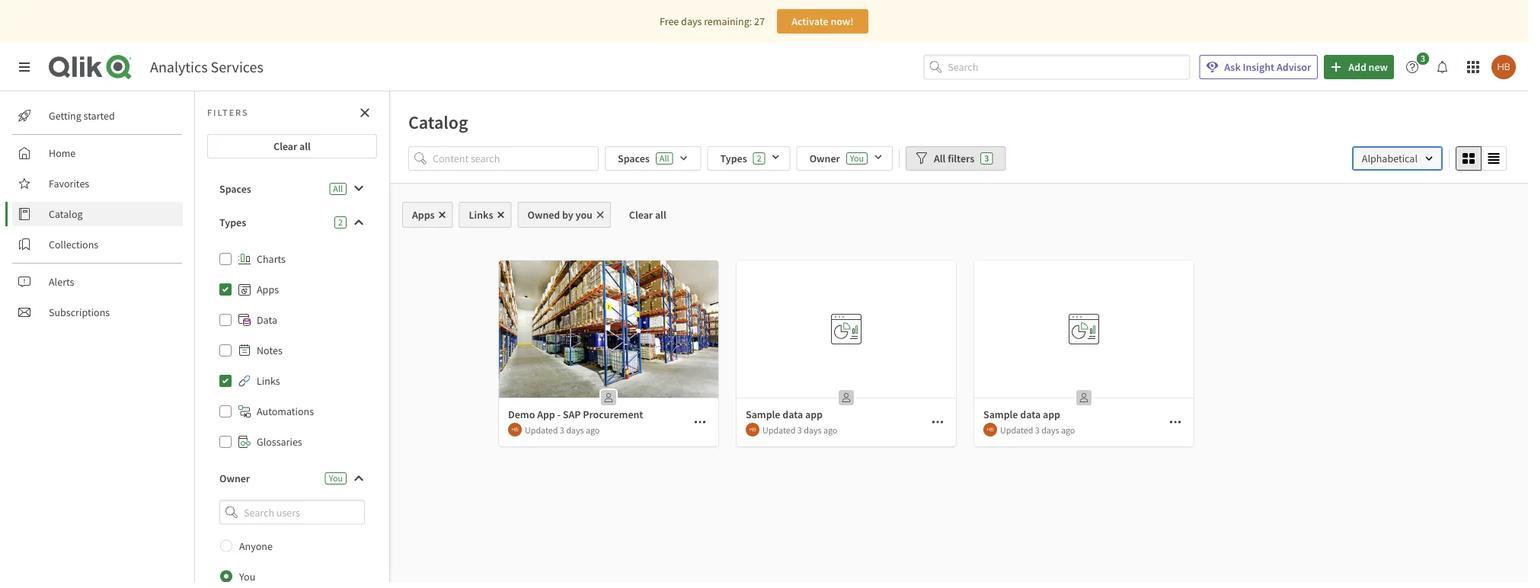 Task type: vqa. For each thing, say whether or not it's contained in the screenshot.
the Services
yes



Task type: describe. For each thing, give the bounding box(es) containing it.
2 horizontal spatial all
[[934, 152, 946, 165]]

updated for third howard brown element from left
[[1000, 424, 1033, 436]]

days for third howard brown element from left
[[1042, 424, 1059, 436]]

0 horizontal spatial types
[[219, 216, 246, 229]]

clear for the leftmost clear all button
[[274, 139, 297, 153]]

3 inside filters region
[[985, 152, 989, 164]]

glossaries
[[257, 435, 302, 449]]

1 vertical spatial owner
[[219, 472, 250, 485]]

sample for second howard brown element
[[746, 408, 781, 421]]

2 inside filters region
[[757, 152, 762, 164]]

owned by you button
[[518, 202, 611, 228]]

analytics services
[[150, 58, 263, 77]]

1 vertical spatial links
[[257, 374, 280, 388]]

updated 3 days ago for second howard brown element
[[763, 424, 838, 436]]

alphabetical
[[1362, 152, 1418, 165]]

3 for more actions icon associated with third howard brown element from left
[[1035, 424, 1040, 436]]

personal element for more actions image
[[597, 386, 621, 410]]

owner inside filters region
[[810, 152, 840, 165]]

apps inside apps button
[[412, 208, 435, 222]]

1 vertical spatial 2
[[338, 216, 343, 228]]

Search text field
[[948, 55, 1190, 79]]

activate
[[792, 14, 829, 28]]

charts
[[257, 252, 286, 266]]

more actions image for third howard brown element from left
[[1169, 416, 1182, 428]]

catalog link
[[12, 202, 183, 226]]

ask insight advisor
[[1225, 60, 1311, 74]]

0 horizontal spatial clear all button
[[207, 134, 377, 158]]

2 horizontal spatial howard brown image
[[1492, 55, 1516, 79]]

app for second howard brown element
[[805, 408, 823, 421]]

searchbar element
[[924, 55, 1190, 79]]

analytics
[[150, 58, 208, 77]]

subscriptions
[[49, 306, 110, 319]]

data for second howard brown element
[[783, 408, 803, 421]]

more actions image
[[694, 416, 706, 428]]

free days remaining: 27
[[660, 14, 765, 28]]

clear for the bottom clear all button
[[629, 208, 653, 222]]

services
[[211, 58, 263, 77]]

updated for 3rd howard brown element from the right
[[525, 424, 558, 436]]

you inside filters region
[[850, 152, 864, 164]]

alerts
[[49, 275, 74, 289]]

owned
[[528, 208, 560, 222]]

days for 3rd howard brown element from the right
[[566, 424, 584, 436]]

you
[[576, 208, 593, 222]]

Alphabetical field
[[1352, 146, 1443, 171]]

procurement
[[583, 408, 643, 421]]

all filters
[[934, 152, 975, 165]]

getting
[[49, 109, 81, 123]]

demo
[[508, 408, 535, 421]]

updated 3 days ago for 3rd howard brown element from the right
[[525, 424, 600, 436]]

insight
[[1243, 60, 1275, 74]]

howard brown image for sample data app
[[984, 423, 997, 437]]

1 howard brown element from the left
[[508, 423, 522, 437]]

personal element for second howard brown element's more actions icon
[[834, 386, 859, 410]]

home link
[[12, 141, 183, 165]]

0 horizontal spatial all
[[333, 183, 343, 195]]

27
[[754, 14, 765, 28]]

1 vertical spatial clear all button
[[617, 202, 679, 228]]

owned by you
[[528, 208, 593, 222]]

started
[[83, 109, 115, 123]]

app
[[537, 408, 555, 421]]

close sidebar menu image
[[18, 61, 30, 73]]

more actions image for second howard brown element
[[932, 416, 944, 428]]

-
[[557, 408, 561, 421]]

add new
[[1349, 60, 1388, 74]]

activate now! link
[[777, 9, 868, 34]]

updated for second howard brown element
[[763, 424, 796, 436]]

spaces inside filters region
[[618, 152, 650, 165]]



Task type: locate. For each thing, give the bounding box(es) containing it.
links
[[469, 208, 493, 222], [257, 374, 280, 388]]

0 horizontal spatial spaces
[[219, 182, 251, 196]]

0 vertical spatial types
[[720, 152, 747, 165]]

now!
[[831, 14, 854, 28]]

3 for second howard brown element's more actions icon
[[798, 424, 802, 436]]

ask insight advisor button
[[1199, 55, 1318, 79]]

1 horizontal spatial personal element
[[834, 386, 859, 410]]

apps up data
[[257, 283, 279, 296]]

0 horizontal spatial updated 3 days ago
[[525, 424, 600, 436]]

0 vertical spatial links
[[469, 208, 493, 222]]

updated 3 days ago
[[525, 424, 600, 436], [763, 424, 838, 436], [1000, 424, 1075, 436]]

days for second howard brown element
[[804, 424, 822, 436]]

all
[[299, 139, 311, 153], [655, 208, 666, 222]]

ask
[[1225, 60, 1241, 74]]

0 vertical spatial clear all button
[[207, 134, 377, 158]]

1 vertical spatial all
[[655, 208, 666, 222]]

apps
[[412, 208, 435, 222], [257, 283, 279, 296]]

2
[[757, 152, 762, 164], [338, 216, 343, 228]]

owner
[[810, 152, 840, 165], [219, 472, 250, 485]]

remaining:
[[704, 14, 752, 28]]

favorites
[[49, 177, 89, 190]]

updated
[[525, 424, 558, 436], [763, 424, 796, 436], [1000, 424, 1033, 436]]

1 personal element from the left
[[597, 386, 621, 410]]

app
[[805, 408, 823, 421], [1043, 408, 1060, 421]]

2 updated 3 days ago from the left
[[763, 424, 838, 436]]

collections link
[[12, 232, 183, 257]]

1 horizontal spatial sample
[[984, 408, 1018, 421]]

2 horizontal spatial personal element
[[1072, 386, 1096, 410]]

2 personal element from the left
[[834, 386, 859, 410]]

1 vertical spatial types
[[219, 216, 246, 229]]

None field
[[207, 500, 377, 525]]

0 horizontal spatial personal element
[[597, 386, 621, 410]]

0 horizontal spatial howard brown element
[[508, 423, 522, 437]]

3 personal element from the left
[[1072, 386, 1096, 410]]

notes
[[257, 344, 282, 357]]

0 vertical spatial all
[[299, 139, 311, 153]]

types inside filters region
[[720, 152, 747, 165]]

1 horizontal spatial sample data app
[[984, 408, 1060, 421]]

all
[[934, 152, 946, 165], [660, 152, 669, 164], [333, 183, 343, 195]]

you
[[850, 152, 864, 164], [329, 472, 343, 484]]

0 vertical spatial clear all
[[274, 139, 311, 153]]

getting started
[[49, 109, 115, 123]]

links button
[[459, 202, 512, 228]]

1 horizontal spatial you
[[850, 152, 864, 164]]

3 howard brown element from the left
[[984, 423, 997, 437]]

clear all button down filters
[[207, 134, 377, 158]]

sample for third howard brown element from left
[[984, 408, 1018, 421]]

clear all
[[274, 139, 311, 153], [629, 208, 666, 222]]

owner option group
[[207, 531, 377, 582]]

2 sample from the left
[[984, 408, 1018, 421]]

1 app from the left
[[805, 408, 823, 421]]

sample
[[746, 408, 781, 421], [984, 408, 1018, 421]]

data
[[257, 313, 277, 327]]

clear all button right you
[[617, 202, 679, 228]]

getting started link
[[12, 104, 183, 128]]

1 horizontal spatial links
[[469, 208, 493, 222]]

links down notes
[[257, 374, 280, 388]]

1 horizontal spatial catalog
[[408, 110, 468, 133]]

1 horizontal spatial updated 3 days ago
[[763, 424, 838, 436]]

links right apps button
[[469, 208, 493, 222]]

app for third howard brown element from left
[[1043, 408, 1060, 421]]

1 horizontal spatial howard brown image
[[984, 423, 997, 437]]

3 inside 3 dropdown button
[[1421, 53, 1426, 64]]

2 horizontal spatial updated
[[1000, 424, 1033, 436]]

sap
[[563, 408, 581, 421]]

howard brown image for demo app - sap procurement
[[508, 423, 522, 437]]

1 updated 3 days ago from the left
[[525, 424, 600, 436]]

personal element
[[597, 386, 621, 410], [834, 386, 859, 410], [1072, 386, 1096, 410]]

automations
[[257, 405, 314, 418]]

2 more actions image from the left
[[1169, 416, 1182, 428]]

apps left links button
[[412, 208, 435, 222]]

add
[[1349, 60, 1367, 74]]

more actions image
[[932, 416, 944, 428], [1169, 416, 1182, 428]]

2 horizontal spatial updated 3 days ago
[[1000, 424, 1075, 436]]

0 vertical spatial apps
[[412, 208, 435, 222]]

0 horizontal spatial ago
[[586, 424, 600, 436]]

1 horizontal spatial all
[[655, 208, 666, 222]]

0 horizontal spatial links
[[257, 374, 280, 388]]

0 horizontal spatial apps
[[257, 283, 279, 296]]

0 horizontal spatial app
[[805, 408, 823, 421]]

0 vertical spatial 2
[[757, 152, 762, 164]]

howard brown image
[[746, 423, 760, 437]]

clear
[[274, 139, 297, 153], [629, 208, 653, 222]]

free
[[660, 14, 679, 28]]

1 vertical spatial clear all
[[629, 208, 666, 222]]

1 horizontal spatial clear all
[[629, 208, 666, 222]]

subscriptions link
[[12, 300, 183, 325]]

data
[[783, 408, 803, 421], [1020, 408, 1041, 421]]

home
[[49, 146, 76, 160]]

catalog inside 'link'
[[49, 207, 83, 221]]

Content search text field
[[433, 146, 599, 171]]

0 horizontal spatial all
[[299, 139, 311, 153]]

updated 3 days ago for third howard brown element from left
[[1000, 424, 1075, 436]]

collections
[[49, 238, 98, 251]]

1 horizontal spatial 2
[[757, 152, 762, 164]]

qlik sense app image
[[499, 261, 718, 398]]

2 horizontal spatial howard brown element
[[984, 423, 997, 437]]

1 ago from the left
[[586, 424, 600, 436]]

1 horizontal spatial clear
[[629, 208, 653, 222]]

0 vertical spatial owner
[[810, 152, 840, 165]]

0 horizontal spatial updated
[[525, 424, 558, 436]]

1 horizontal spatial all
[[660, 152, 669, 164]]

days
[[681, 14, 702, 28], [566, 424, 584, 436], [804, 424, 822, 436], [1042, 424, 1059, 436]]

activate now!
[[792, 14, 854, 28]]

2 app from the left
[[1043, 408, 1060, 421]]

0 horizontal spatial clear all
[[274, 139, 311, 153]]

add new button
[[1324, 55, 1394, 79]]

1 horizontal spatial howard brown element
[[746, 423, 760, 437]]

0 horizontal spatial data
[[783, 408, 803, 421]]

filters
[[948, 152, 975, 165]]

filters region
[[390, 143, 1528, 183]]

1 vertical spatial apps
[[257, 283, 279, 296]]

1 horizontal spatial apps
[[412, 208, 435, 222]]

filters
[[207, 107, 249, 118]]

spaces
[[618, 152, 650, 165], [219, 182, 251, 196]]

1 horizontal spatial clear all button
[[617, 202, 679, 228]]

sample data app for third howard brown element from left
[[984, 408, 1060, 421]]

0 vertical spatial clear
[[274, 139, 297, 153]]

2 horizontal spatial ago
[[1061, 424, 1075, 436]]

1 horizontal spatial data
[[1020, 408, 1041, 421]]

0 horizontal spatial catalog
[[49, 207, 83, 221]]

0 horizontal spatial howard brown image
[[508, 423, 522, 437]]

by
[[562, 208, 573, 222]]

sample data app for second howard brown element
[[746, 408, 823, 421]]

3 updated from the left
[[1000, 424, 1033, 436]]

3 updated 3 days ago from the left
[[1000, 424, 1075, 436]]

types
[[720, 152, 747, 165], [219, 216, 246, 229]]

3
[[1421, 53, 1426, 64], [985, 152, 989, 164], [560, 424, 564, 436], [798, 424, 802, 436], [1035, 424, 1040, 436]]

1 vertical spatial spaces
[[219, 182, 251, 196]]

ago
[[586, 424, 600, 436], [824, 424, 838, 436], [1061, 424, 1075, 436]]

1 updated from the left
[[525, 424, 558, 436]]

favorites link
[[12, 171, 183, 196]]

1 sample data app from the left
[[746, 408, 823, 421]]

1 data from the left
[[783, 408, 803, 421]]

0 horizontal spatial more actions image
[[932, 416, 944, 428]]

1 horizontal spatial ago
[[824, 424, 838, 436]]

1 more actions image from the left
[[932, 416, 944, 428]]

new
[[1369, 60, 1388, 74]]

0 vertical spatial you
[[850, 152, 864, 164]]

2 ago from the left
[[824, 424, 838, 436]]

0 horizontal spatial clear
[[274, 139, 297, 153]]

switch view group
[[1456, 146, 1507, 171]]

howard brown image
[[1492, 55, 1516, 79], [508, 423, 522, 437], [984, 423, 997, 437]]

3 for more actions image
[[560, 424, 564, 436]]

clear all button
[[207, 134, 377, 158], [617, 202, 679, 228]]

howard brown element
[[508, 423, 522, 437], [746, 423, 760, 437], [984, 423, 997, 437]]

1 horizontal spatial spaces
[[618, 152, 650, 165]]

analytics services element
[[150, 58, 263, 77]]

anyone
[[239, 539, 273, 553]]

1 vertical spatial clear
[[629, 208, 653, 222]]

0 vertical spatial spaces
[[618, 152, 650, 165]]

apps button
[[402, 202, 453, 228]]

2 sample data app from the left
[[984, 408, 1060, 421]]

sample data app
[[746, 408, 823, 421], [984, 408, 1060, 421]]

advisor
[[1277, 60, 1311, 74]]

Search users text field
[[241, 500, 347, 525]]

0 horizontal spatial sample
[[746, 408, 781, 421]]

2 updated from the left
[[763, 424, 796, 436]]

0 horizontal spatial you
[[329, 472, 343, 484]]

1 horizontal spatial more actions image
[[1169, 416, 1182, 428]]

0 vertical spatial catalog
[[408, 110, 468, 133]]

catalog
[[408, 110, 468, 133], [49, 207, 83, 221]]

1 sample from the left
[[746, 408, 781, 421]]

1 horizontal spatial owner
[[810, 152, 840, 165]]

1 horizontal spatial app
[[1043, 408, 1060, 421]]

demo app - sap procurement
[[508, 408, 643, 421]]

links inside button
[[469, 208, 493, 222]]

personal element for more actions icon associated with third howard brown element from left
[[1072, 386, 1096, 410]]

0 horizontal spatial owner
[[219, 472, 250, 485]]

3 ago from the left
[[1061, 424, 1075, 436]]

3 button
[[1400, 53, 1434, 79]]

1 vertical spatial catalog
[[49, 207, 83, 221]]

alerts link
[[12, 270, 183, 294]]

1 horizontal spatial types
[[720, 152, 747, 165]]

1 vertical spatial you
[[329, 472, 343, 484]]

2 howard brown element from the left
[[746, 423, 760, 437]]

data for third howard brown element from left
[[1020, 408, 1041, 421]]

1 horizontal spatial updated
[[763, 424, 796, 436]]

2 data from the left
[[1020, 408, 1041, 421]]

navigation pane element
[[0, 98, 194, 331]]

0 horizontal spatial sample data app
[[746, 408, 823, 421]]

0 horizontal spatial 2
[[338, 216, 343, 228]]



